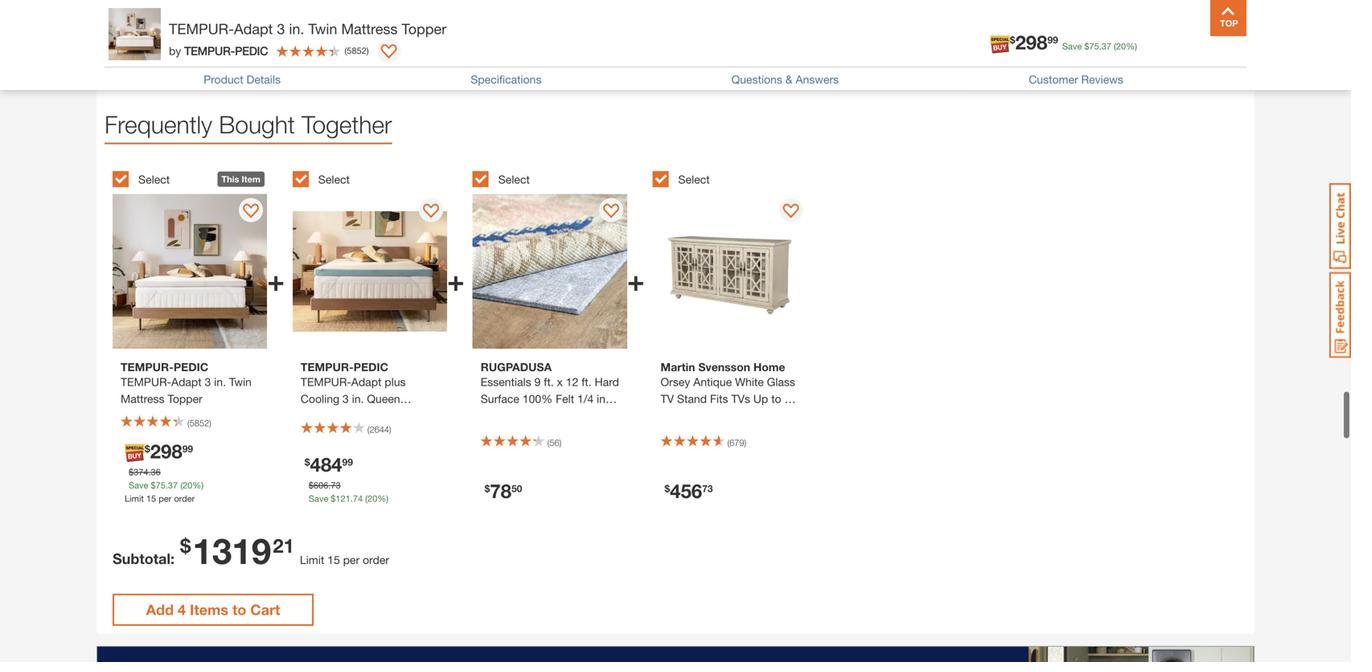 Task type: describe. For each thing, give the bounding box(es) containing it.
) for martin svensson home orsey antique white glass tv stand fits tvs up to 65 in. with cable management
[[744, 438, 747, 448]]

0 vertical spatial adapt
[[234, 20, 273, 37]]

$ 606 . 73 save $ 121 . 74 ( 20 %)
[[309, 480, 389, 504]]

details
[[247, 73, 281, 86]]

15 inside 'subtotal: $ 1319 21 limit 15 per order'
[[328, 554, 340, 567]]

( 56 )
[[547, 438, 562, 448]]

$ inside $ 78 50
[[485, 483, 490, 495]]

save for $ 374 . 36 save $ 75 . 37 ( 20 %) limit 15 per order
[[129, 480, 148, 491]]

home
[[754, 361, 785, 374]]

per inside $ 374 . 36 save $ 75 . 37 ( 20 %) limit 15 per order
[[159, 494, 172, 504]]

limit inside 'subtotal: $ 1319 21 limit 15 per order'
[[300, 554, 324, 567]]

queen
[[367, 392, 400, 406]]

73 inside $ 606 . 73 save $ 121 . 74 ( 20 %)
[[331, 480, 341, 491]]

tvs
[[731, 392, 750, 406]]

456
[[670, 480, 702, 503]]

( 5852 )
[[345, 45, 369, 56]]

essentials 9 ft. x 12 ft. hard surface 100% felt 1/4 in. thickness rug pad image
[[473, 194, 627, 349]]

diy
[[1070, 42, 1091, 58]]

together
[[302, 110, 392, 139]]

with
[[676, 409, 697, 423]]

display image for rugpadusa
[[603, 204, 619, 220]]

antique
[[693, 375, 732, 389]]

mahwah
[[199, 31, 249, 46]]

0 vertical spatial pedic
[[235, 44, 268, 57]]

display image for tempur-pedic
[[423, 204, 439, 220]]

select for rugpadusa essentials 9 ft. x 12 ft. hard surface 100% felt 1/4 in. thickness rug pad
[[498, 173, 530, 186]]

diy button
[[1055, 19, 1106, 58]]

bought
[[219, 110, 295, 139]]

surface
[[481, 392, 519, 406]]

5852
[[347, 45, 367, 56]]

$ 78 50
[[485, 480, 522, 503]]

management
[[732, 409, 798, 423]]

in. inside martin svensson home orsey antique white glass tv stand fits tvs up to 65 in. with cable management
[[661, 409, 673, 423]]

50
[[512, 483, 522, 495]]

this
[[221, 174, 239, 185]]

mahwah 10pm
[[199, 31, 290, 46]]

orsey
[[661, 375, 690, 389]]

$ 456 73
[[665, 480, 713, 503]]

save $ 75 . 37 ( 20 %)
[[1062, 41, 1137, 51]]

svensson
[[698, 361, 750, 374]]

374
[[134, 467, 148, 478]]

0 horizontal spatial display image
[[381, 44, 397, 60]]

rug
[[535, 409, 555, 423]]

questions & answers
[[732, 73, 839, 86]]

answers
[[796, 73, 839, 86]]

by tempur-pedic
[[169, 44, 268, 57]]

by
[[169, 44, 181, 57]]

07430 button
[[331, 31, 386, 47]]

cable
[[700, 409, 729, 423]]

frequently bought together
[[105, 110, 392, 139]]

add 4 items to cart button
[[113, 594, 314, 626]]

stand
[[677, 392, 707, 406]]

74
[[353, 494, 363, 504]]

up
[[754, 392, 768, 406]]

services button
[[984, 19, 1035, 58]]

adapt inside the tempur-pedic tempur-adapt plus cooling 3 in. queen mattress topper
[[351, 375, 382, 389]]

customer
[[1029, 73, 1078, 86]]

per inside 'subtotal: $ 1319 21 limit 15 per order'
[[343, 554, 360, 567]]

thickness
[[481, 409, 531, 423]]

x
[[557, 375, 563, 389]]

select for martin svensson home orsey antique white glass tv stand fits tvs up to 65 in. with cable management
[[678, 173, 710, 186]]

display image inside 1 / 4 group
[[243, 204, 259, 220]]

twin
[[308, 20, 337, 37]]

2644
[[370, 425, 389, 435]]

21
[[273, 534, 294, 557]]

99 for .
[[1048, 34, 1058, 45]]

rugpadusa essentials 9 ft. x 12 ft. hard surface 100% felt 1/4 in. thickness rug pad
[[481, 361, 619, 423]]

rugpadusa
[[481, 361, 552, 374]]

100%
[[523, 392, 553, 406]]

9
[[535, 375, 541, 389]]

the home depot logo image
[[109, 13, 161, 64]]

0 vertical spatial topper
[[402, 20, 446, 37]]

click to redirect to view my cart page image
[[1205, 19, 1224, 39]]

2 horizontal spatial %)
[[1126, 41, 1137, 51]]

product image image
[[109, 8, 161, 60]]

) for rugpadusa essentials 9 ft. x 12 ft. hard surface 100% felt 1/4 in. thickness rug pad
[[559, 438, 562, 448]]

add
[[146, 602, 174, 619]]

pad
[[558, 409, 578, 423]]

1/4
[[577, 392, 594, 406]]

fits
[[710, 392, 728, 406]]

customer reviews
[[1029, 73, 1124, 86]]

add 4 items to cart
[[146, 602, 280, 619]]

$ inside the $ 456 73
[[665, 483, 670, 495]]

12
[[566, 375, 579, 389]]

+ for rugpadusa
[[627, 263, 645, 298]]

56
[[550, 438, 559, 448]]

4
[[178, 602, 186, 619]]

to inside button
[[232, 602, 246, 619]]

tv
[[661, 392, 674, 406]]

items
[[190, 602, 228, 619]]

display image inside 4 / 4 "group"
[[783, 204, 799, 220]]

121
[[336, 494, 351, 504]]

in. inside rugpadusa essentials 9 ft. x 12 ft. hard surface 100% felt 1/4 in. thickness rug pad
[[597, 392, 609, 406]]

essentials
[[481, 375, 531, 389]]

484
[[310, 453, 342, 476]]

subtotal: $ 1319 21 limit 15 per order
[[113, 530, 389, 572]]

( 679 )
[[727, 438, 747, 448]]

product details
[[204, 73, 281, 86]]

99 for (
[[182, 444, 193, 455]]

679
[[730, 438, 744, 448]]

36
[[151, 467, 161, 478]]

hard
[[595, 375, 619, 389]]



Task type: vqa. For each thing, say whether or not it's contained in the screenshot.
$ inside Subtotal: $ 1319 21 Limit 15 Per Order
yes



Task type: locate. For each thing, give the bounding box(es) containing it.
1 vertical spatial 20
[[183, 480, 192, 491]]

0 vertical spatial to
[[771, 392, 781, 406]]

20 for $ 374 . 36 save $ 75 . 37 ( 20 %) limit 15 per order
[[183, 480, 192, 491]]

99 left diy
[[1048, 34, 1058, 45]]

topper inside the tempur-pedic tempur-adapt plus cooling 3 in. queen mattress topper
[[348, 409, 382, 423]]

topper
[[402, 20, 446, 37], [348, 409, 382, 423]]

2 ft. from the left
[[582, 375, 592, 389]]

15
[[146, 494, 156, 504], [328, 554, 340, 567]]

99
[[1048, 34, 1058, 45], [182, 444, 193, 455], [342, 457, 353, 468]]

martin
[[661, 361, 695, 374]]

0 horizontal spatial +
[[267, 263, 285, 298]]

display image
[[243, 204, 259, 220], [783, 204, 799, 220]]

2 horizontal spatial +
[[627, 263, 645, 298]]

$ 374 . 36 save $ 75 . 37 ( 20 %) limit 15 per order
[[125, 467, 204, 504]]

) for tempur-pedic tempur-adapt plus cooling 3 in. queen mattress topper
[[389, 425, 391, 435]]

to left cart
[[232, 602, 246, 619]]

0 horizontal spatial save
[[129, 480, 148, 491]]

1 horizontal spatial 37
[[1102, 41, 1112, 51]]

in. down the tv at the bottom of page
[[661, 409, 673, 423]]

$ 298 99 up 36
[[145, 440, 193, 463]]

1 horizontal spatial 20
[[368, 494, 377, 504]]

1 horizontal spatial 298
[[1015, 31, 1048, 53]]

+ for tempur-pedic
[[447, 263, 465, 298]]

20 inside $ 374 . 36 save $ 75 . 37 ( 20 %) limit 15 per order
[[183, 480, 192, 491]]

plus
[[385, 375, 406, 389]]

select for tempur-pedic tempur-adapt plus cooling 3 in. queen mattress topper
[[318, 173, 350, 186]]

75 down 36
[[156, 480, 166, 491]]

ft. left x
[[544, 375, 554, 389]]

in. left twin
[[289, 20, 304, 37]]

0 vertical spatial $ 298 99
[[1010, 31, 1058, 53]]

mattress down cooling
[[301, 409, 344, 423]]

2 horizontal spatial 99
[[1048, 34, 1058, 45]]

1 vertical spatial 37
[[168, 480, 178, 491]]

3 right cooling
[[343, 392, 349, 406]]

73 down 'cable'
[[702, 483, 713, 495]]

specifications
[[471, 73, 542, 86]]

0 vertical spatial 75
[[1089, 41, 1099, 51]]

1 horizontal spatial topper
[[402, 20, 446, 37]]

select inside the 2 / 4 group
[[318, 173, 350, 186]]

0 horizontal spatial 99
[[182, 444, 193, 455]]

tempur-adapt plus cooling 3 in. queen mattress topper image
[[293, 194, 447, 349]]

2 vertical spatial save
[[309, 494, 328, 504]]

298 for $
[[1015, 31, 1048, 53]]

display image
[[381, 44, 397, 60], [423, 204, 439, 220], [603, 204, 619, 220]]

%) inside $ 374 . 36 save $ 75 . 37 ( 20 %) limit 15 per order
[[192, 480, 204, 491]]

1 horizontal spatial ft.
[[582, 375, 592, 389]]

3 / 4 group
[[473, 162, 645, 526]]

.
[[1099, 41, 1102, 51], [148, 467, 151, 478], [166, 480, 168, 491], [328, 480, 331, 491], [351, 494, 353, 504]]

0 horizontal spatial per
[[159, 494, 172, 504]]

2 horizontal spatial 20
[[1116, 41, 1126, 51]]

0 vertical spatial limit
[[125, 494, 144, 504]]

( inside 4 / 4 "group"
[[727, 438, 730, 448]]

2 vertical spatial 99
[[342, 457, 353, 468]]

0 horizontal spatial %)
[[192, 480, 204, 491]]

top button
[[1211, 0, 1247, 36]]

37 right diy
[[1102, 41, 1112, 51]]

15 inside $ 374 . 36 save $ 75 . 37 ( 20 %) limit 15 per order
[[146, 494, 156, 504]]

cart
[[250, 602, 280, 619]]

78
[[490, 480, 512, 503]]

%) up "1319"
[[192, 480, 204, 491]]

per
[[159, 494, 172, 504], [343, 554, 360, 567]]

( inside $ 374 . 36 save $ 75 . 37 ( 20 %) limit 15 per order
[[180, 480, 183, 491]]

martin svensson home orsey antique white glass tv stand fits tvs up to 65 in. with cable management
[[661, 361, 798, 423]]

0 vertical spatial %)
[[1126, 41, 1137, 51]]

298 for save
[[150, 440, 182, 463]]

)
[[367, 45, 369, 56], [389, 425, 391, 435], [559, 438, 562, 448], [744, 438, 747, 448]]

per down "74" on the bottom left of the page
[[343, 554, 360, 567]]

reviews
[[1082, 73, 1124, 86]]

1 horizontal spatial +
[[447, 263, 465, 298]]

20 for $ 606 . 73 save $ 121 . 74 ( 20 %)
[[368, 494, 377, 504]]

adapt up queen
[[351, 375, 382, 389]]

37 inside $ 374 . 36 save $ 75 . 37 ( 20 %) limit 15 per order
[[168, 480, 178, 491]]

save down 606
[[309, 494, 328, 504]]

99 inside $ 484 99
[[342, 457, 353, 468]]

2 + from the left
[[447, 263, 465, 298]]

limit inside $ 374 . 36 save $ 75 . 37 ( 20 %) limit 15 per order
[[125, 494, 144, 504]]

1 display image from the left
[[243, 204, 259, 220]]

&
[[786, 73, 793, 86]]

3 inside the tempur-pedic tempur-adapt plus cooling 3 in. queen mattress topper
[[343, 392, 349, 406]]

0 vertical spatial per
[[159, 494, 172, 504]]

0 horizontal spatial to
[[232, 602, 246, 619]]

%) inside $ 606 . 73 save $ 121 . 74 ( 20 %)
[[377, 494, 389, 504]]

subtotal:
[[113, 550, 175, 568]]

%) right diy
[[1126, 41, 1137, 51]]

+ inside 3 / 4 group
[[627, 263, 645, 298]]

99 inside 1 / 4 group
[[182, 444, 193, 455]]

07430
[[350, 31, 386, 46]]

topper up "2644"
[[348, 409, 382, 423]]

pedic up plus on the bottom
[[354, 361, 388, 374]]

65
[[785, 392, 797, 406]]

to
[[771, 392, 781, 406], [232, 602, 246, 619]]

felt
[[556, 392, 574, 406]]

product
[[204, 73, 243, 86]]

adapt up by tempur-pedic
[[234, 20, 273, 37]]

1 horizontal spatial limit
[[300, 554, 324, 567]]

frequently
[[105, 110, 212, 139]]

mattress up '( 5852 )'
[[341, 20, 398, 37]]

live chat image
[[1330, 183, 1351, 269]]

0 horizontal spatial adapt
[[234, 20, 273, 37]]

1 horizontal spatial $ 298 99
[[1010, 31, 1058, 53]]

0 vertical spatial 37
[[1102, 41, 1112, 51]]

1 select from the left
[[138, 173, 170, 186]]

limit right "21"
[[300, 554, 324, 567]]

order inside $ 374 . 36 save $ 75 . 37 ( 20 %) limit 15 per order
[[174, 494, 195, 504]]

order
[[174, 494, 195, 504], [363, 554, 389, 567]]

navigation
[[556, 0, 795, 17]]

4 / 4 group
[[653, 162, 825, 526]]

+ inside 1 / 4 group
[[267, 263, 285, 298]]

1 horizontal spatial adapt
[[351, 375, 382, 389]]

3 select from the left
[[498, 173, 530, 186]]

0 horizontal spatial 73
[[331, 480, 341, 491]]

questions & answers button
[[732, 73, 839, 86], [732, 73, 839, 86]]

99 up $ 374 . 36 save $ 75 . 37 ( 20 %) limit 15 per order
[[182, 444, 193, 455]]

1 vertical spatial $ 298 99
[[145, 440, 193, 463]]

%) for $ 374 . 36 save $ 75 . 37 ( 20 %) limit 15 per order
[[192, 480, 204, 491]]

606
[[314, 480, 328, 491]]

2 vertical spatial %)
[[377, 494, 389, 504]]

) inside 4 / 4 "group"
[[744, 438, 747, 448]]

0 vertical spatial 298
[[1015, 31, 1048, 53]]

20 inside $ 606 . 73 save $ 121 . 74 ( 20 %)
[[368, 494, 377, 504]]

$ 298 99 inside 1 / 4 group
[[145, 440, 193, 463]]

limit
[[125, 494, 144, 504], [300, 554, 324, 567]]

topper right 07430
[[402, 20, 446, 37]]

298 up customer
[[1015, 31, 1048, 53]]

1 vertical spatial save
[[129, 480, 148, 491]]

3 + from the left
[[627, 263, 645, 298]]

0 vertical spatial 15
[[146, 494, 156, 504]]

1 vertical spatial 298
[[150, 440, 182, 463]]

cooling
[[301, 392, 339, 406]]

73
[[331, 480, 341, 491], [702, 483, 713, 495]]

this item
[[221, 174, 260, 185]]

0 horizontal spatial limit
[[125, 494, 144, 504]]

1 + from the left
[[267, 263, 285, 298]]

in. right 1/4 at the left bottom of page
[[597, 392, 609, 406]]

%) right "74" on the bottom left of the page
[[377, 494, 389, 504]]

in. left queen
[[352, 392, 364, 406]]

2 horizontal spatial display image
[[603, 204, 619, 220]]

to inside martin svensson home orsey antique white glass tv stand fits tvs up to 65 in. with cable management
[[771, 392, 781, 406]]

2 vertical spatial 20
[[368, 494, 377, 504]]

0 horizontal spatial 298
[[150, 440, 182, 463]]

1 horizontal spatial per
[[343, 554, 360, 567]]

10pm
[[255, 31, 290, 46]]

order inside 'subtotal: $ 1319 21 limit 15 per order'
[[363, 554, 389, 567]]

questions
[[732, 73, 782, 86]]

0 horizontal spatial 3
[[277, 20, 285, 37]]

mattress inside the tempur-pedic tempur-adapt plus cooling 3 in. queen mattress topper
[[301, 409, 344, 423]]

75 up the reviews
[[1089, 41, 1099, 51]]

2 / 4 group
[[293, 162, 465, 526]]

1 vertical spatial order
[[363, 554, 389, 567]]

75
[[1089, 41, 1099, 51], [156, 480, 166, 491]]

customer reviews button
[[1029, 73, 1124, 86], [1029, 73, 1124, 86]]

save up customer reviews at the top of the page
[[1062, 41, 1082, 51]]

save inside $ 374 . 36 save $ 75 . 37 ( 20 %) limit 15 per order
[[129, 480, 148, 491]]

1 horizontal spatial 75
[[1089, 41, 1099, 51]]

adapt
[[234, 20, 273, 37], [351, 375, 382, 389]]

( inside $ 606 . 73 save $ 121 . 74 ( 20 %)
[[365, 494, 368, 504]]

1 horizontal spatial display image
[[783, 204, 799, 220]]

0 vertical spatial 3
[[277, 20, 285, 37]]

37 up subtotal:
[[168, 480, 178, 491]]

1 horizontal spatial to
[[771, 392, 781, 406]]

in. inside the tempur-pedic tempur-adapt plus cooling 3 in. queen mattress topper
[[352, 392, 364, 406]]

2 horizontal spatial save
[[1062, 41, 1082, 51]]

1 vertical spatial 99
[[182, 444, 193, 455]]

save for $ 606 . 73 save $ 121 . 74 ( 20 %)
[[309, 494, 328, 504]]

pedic up product details
[[235, 44, 268, 57]]

select inside 4 / 4 "group"
[[678, 173, 710, 186]]

tempur-pedic tempur-adapt plus cooling 3 in. queen mattress topper
[[301, 361, 406, 423]]

75 inside $ 374 . 36 save $ 75 . 37 ( 20 %) limit 15 per order
[[156, 480, 166, 491]]

ft.
[[544, 375, 554, 389], [582, 375, 592, 389]]

1 vertical spatial to
[[232, 602, 246, 619]]

%) for $ 606 . 73 save $ 121 . 74 ( 20 %)
[[377, 494, 389, 504]]

1 horizontal spatial display image
[[423, 204, 439, 220]]

( inside 3 / 4 group
[[547, 438, 550, 448]]

select inside 3 / 4 group
[[498, 173, 530, 186]]

0 vertical spatial 20
[[1116, 41, 1126, 51]]

1 horizontal spatial pedic
[[354, 361, 388, 374]]

$ 298 99 for $
[[1010, 31, 1058, 53]]

4 select from the left
[[678, 173, 710, 186]]

1 vertical spatial mattress
[[301, 409, 344, 423]]

0 vertical spatial save
[[1062, 41, 1082, 51]]

0 horizontal spatial $ 298 99
[[145, 440, 193, 463]]

$ 298 99 up customer
[[1010, 31, 1058, 53]]

73 right 606
[[331, 480, 341, 491]]

tempur-adapt 3 in. twin mattress topper
[[169, 20, 446, 37]]

0 horizontal spatial display image
[[243, 204, 259, 220]]

pedic inside the tempur-pedic tempur-adapt plus cooling 3 in. queen mattress topper
[[354, 361, 388, 374]]

orsey antique white glass tv stand fits tvs up to 65 in. with cable management image
[[653, 194, 807, 349]]

1 vertical spatial 75
[[156, 480, 166, 491]]

limit down 374
[[125, 494, 144, 504]]

$ inside $ 484 99
[[305, 457, 310, 468]]

2 display image from the left
[[783, 204, 799, 220]]

1 horizontal spatial 99
[[342, 457, 353, 468]]

15 right "21"
[[328, 554, 340, 567]]

) inside the 2 / 4 group
[[389, 425, 391, 435]]

feedback link image
[[1330, 272, 1351, 359]]

item
[[242, 174, 260, 185]]

in.
[[289, 20, 304, 37], [352, 392, 364, 406], [597, 392, 609, 406], [661, 409, 673, 423]]

298 inside 1 / 4 group
[[150, 440, 182, 463]]

save down 374
[[129, 480, 148, 491]]

1 vertical spatial per
[[343, 554, 360, 567]]

pedic
[[235, 44, 268, 57], [354, 361, 388, 374]]

ft. right 12
[[582, 375, 592, 389]]

1 ft. from the left
[[544, 375, 554, 389]]

0 horizontal spatial order
[[174, 494, 195, 504]]

1 vertical spatial limit
[[300, 554, 324, 567]]

1319
[[193, 530, 271, 572]]

1 vertical spatial %)
[[192, 480, 204, 491]]

1 vertical spatial 15
[[328, 554, 340, 567]]

1 vertical spatial pedic
[[354, 361, 388, 374]]

1 / 4 group
[[113, 162, 285, 526]]

298 up 36
[[150, 440, 182, 463]]

2 select from the left
[[318, 173, 350, 186]]

$ 298 99 for save
[[145, 440, 193, 463]]

services
[[985, 42, 1034, 58]]

298
[[1015, 31, 1048, 53], [150, 440, 182, 463]]

(
[[1114, 41, 1116, 51], [345, 45, 347, 56], [367, 425, 370, 435], [547, 438, 550, 448], [727, 438, 730, 448], [180, 480, 183, 491], [365, 494, 368, 504]]

0 horizontal spatial topper
[[348, 409, 382, 423]]

0 horizontal spatial ft.
[[544, 375, 554, 389]]

order up "1319"
[[174, 494, 195, 504]]

1 horizontal spatial %)
[[377, 494, 389, 504]]

What can we help you find today? search field
[[416, 22, 857, 56]]

73 inside the $ 456 73
[[702, 483, 713, 495]]

0 vertical spatial 99
[[1048, 34, 1058, 45]]

0 horizontal spatial 37
[[168, 480, 178, 491]]

0 horizontal spatial pedic
[[235, 44, 268, 57]]

select inside 1 / 4 group
[[138, 173, 170, 186]]

1 horizontal spatial 3
[[343, 392, 349, 406]]

glass
[[767, 375, 795, 389]]

$ 298 99
[[1010, 31, 1058, 53], [145, 440, 193, 463]]

0 horizontal spatial 20
[[183, 480, 192, 491]]

save inside $ 606 . 73 save $ 121 . 74 ( 20 %)
[[309, 494, 328, 504]]

0 horizontal spatial 15
[[146, 494, 156, 504]]

99 up $ 606 . 73 save $ 121 . 74 ( 20 %) at the left bottom
[[342, 457, 353, 468]]

per down 36
[[159, 494, 172, 504]]

+ inside the 2 / 4 group
[[447, 263, 465, 298]]

1 vertical spatial 3
[[343, 392, 349, 406]]

15 down 36
[[146, 494, 156, 504]]

3 left twin
[[277, 20, 285, 37]]

0 vertical spatial order
[[174, 494, 195, 504]]

to left 65
[[771, 392, 781, 406]]

) inside 3 / 4 group
[[559, 438, 562, 448]]

white
[[735, 375, 764, 389]]

0 vertical spatial mattress
[[341, 20, 398, 37]]

1 horizontal spatial 73
[[702, 483, 713, 495]]

0 horizontal spatial 75
[[156, 480, 166, 491]]

$ 484 99
[[305, 453, 353, 476]]

$
[[1010, 34, 1015, 45], [1085, 41, 1089, 51], [145, 444, 150, 455], [305, 457, 310, 468], [129, 467, 134, 478], [151, 480, 156, 491], [309, 480, 314, 491], [485, 483, 490, 495], [665, 483, 670, 495], [331, 494, 336, 504], [180, 534, 191, 557]]

tempur-
[[169, 20, 234, 37], [184, 44, 235, 57], [301, 361, 354, 374], [301, 375, 351, 389]]

37
[[1102, 41, 1112, 51], [168, 480, 178, 491]]

( 2644 )
[[367, 425, 391, 435]]

1 horizontal spatial 15
[[328, 554, 340, 567]]

save
[[1062, 41, 1082, 51], [129, 480, 148, 491], [309, 494, 328, 504]]

1 horizontal spatial order
[[363, 554, 389, 567]]

1 vertical spatial topper
[[348, 409, 382, 423]]

1 vertical spatial adapt
[[351, 375, 382, 389]]

order down "74" on the bottom left of the page
[[363, 554, 389, 567]]

$ inside 'subtotal: $ 1319 21 limit 15 per order'
[[180, 534, 191, 557]]

1 horizontal spatial save
[[309, 494, 328, 504]]



